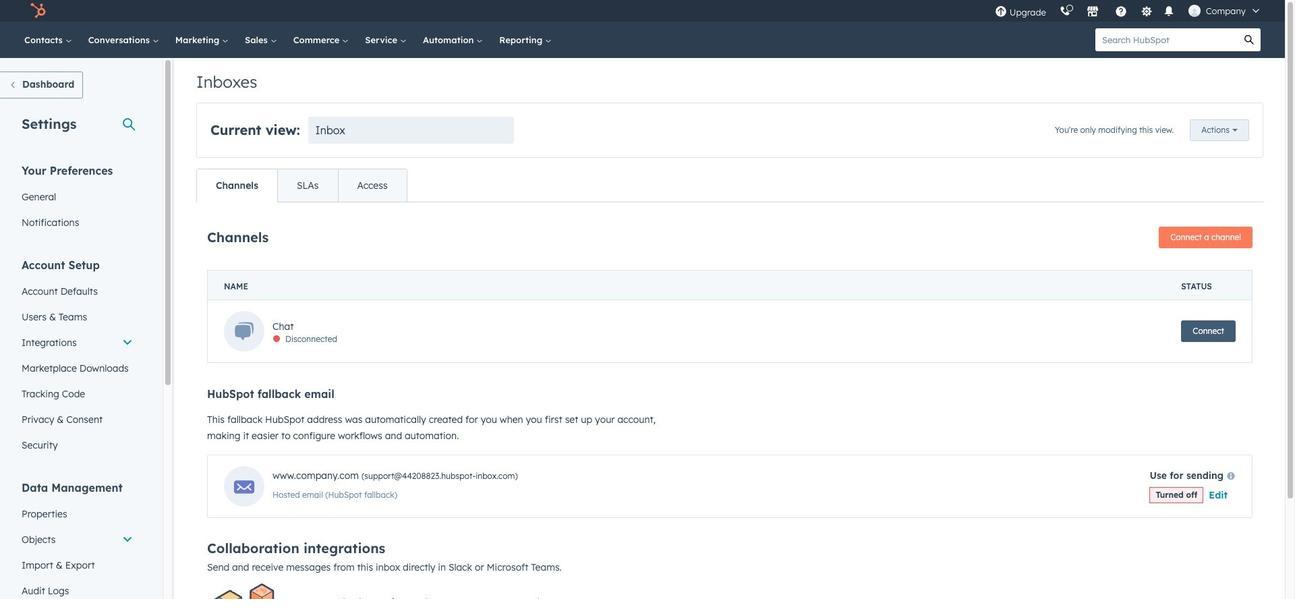 Task type: vqa. For each thing, say whether or not it's contained in the screenshot.
tab panel
yes



Task type: locate. For each thing, give the bounding box(es) containing it.
data management element
[[13, 481, 141, 599]]

tab list
[[196, 169, 407, 202]]

banner
[[207, 223, 1253, 248]]

Search HubSpot search field
[[1096, 28, 1238, 51]]

menu
[[989, 0, 1269, 22]]

tab panel
[[196, 202, 1264, 599]]

account setup element
[[13, 258, 141, 458]]



Task type: describe. For each thing, give the bounding box(es) containing it.
jacob simon image
[[1189, 5, 1201, 17]]

your preferences element
[[13, 163, 141, 236]]

marketplaces image
[[1087, 6, 1099, 18]]



